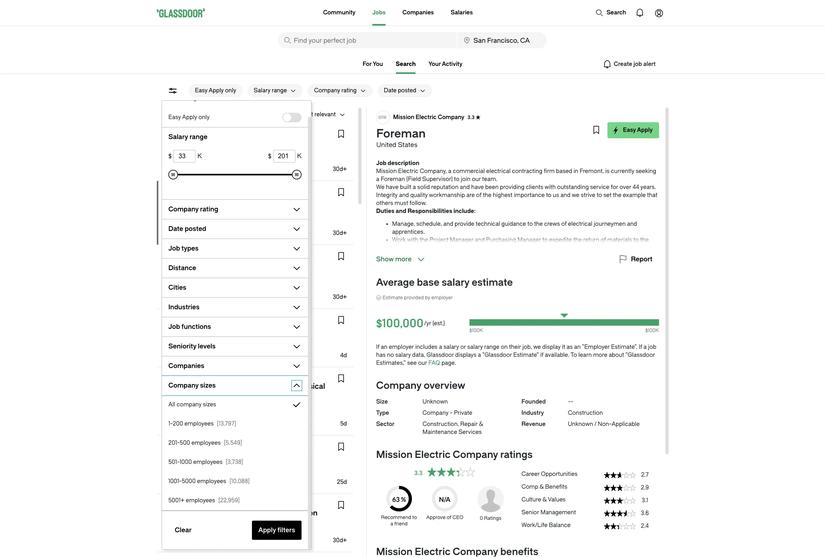 Task type: locate. For each thing, give the bounding box(es) containing it.
3.3 inside mission electric company 3.3 ★
[[467, 115, 474, 120]]

2 slider from the left
[[292, 170, 301, 180]]

1 vertical spatial home
[[188, 374, 205, 381]]

mission electric company logo image
[[377, 111, 389, 124], [163, 188, 176, 201]]

status for work/life balance
[[604, 524, 636, 530]]

j
[[163, 443, 166, 450]]

electric down description
[[398, 168, 418, 175]]

states inside the foreman united states
[[398, 141, 417, 149]]

0 horizontal spatial job
[[468, 245, 476, 252]]

2 vertical spatial mission
[[376, 450, 413, 461]]

1 vertical spatial date
[[168, 225, 183, 233]]

3.6 right california
[[269, 256, 276, 261]]

status left 3.1
[[604, 498, 636, 504]]

culture & values 3.1 stars out of 5 element
[[522, 493, 659, 506]]

jobs
[[372, 9, 386, 16]]

more inside if an employer includes a salary or salary range on their job, we display it as an "employer estimate".  if a job has no salary data, glassdoor displays a "glassdoor estimate" if available.  to learn more about "glassdoor estimates," see our
[[593, 352, 607, 359]]

1 vertical spatial services
[[459, 429, 482, 436]]

easy apply for 30d+
[[169, 296, 194, 302]]

more inside popup button
[[395, 256, 412, 263]]

physical
[[218, 130, 241, 136]]

date inside dropdown button
[[168, 225, 183, 233]]

us
[[553, 192, 559, 199]]

0 horizontal spatial salary
[[168, 133, 188, 141]]

at
[[183, 443, 188, 450]]

united up job types
[[163, 213, 180, 220]]

& for culture
[[543, 497, 547, 504]]

1 horizontal spatial are
[[477, 245, 486, 252]]

status inside career opportunities 2.7 stars out of 5 element
[[604, 472, 636, 479]]

reputation
[[431, 184, 459, 191]]

mission electric company logo image for mission electric company
[[377, 111, 389, 124]]

1-200 employees [13,797]
[[168, 421, 236, 428]]

3.3 stars out of 5 image
[[427, 468, 475, 480]]

0 vertical spatial states
[[398, 141, 417, 149]]

2 an from the left
[[574, 344, 581, 351]]

(field
[[406, 176, 421, 183]]

0 horizontal spatial with
[[407, 237, 418, 244]]

electrical
[[486, 168, 511, 175], [568, 221, 592, 228]]

job inside popup button
[[168, 245, 180, 252]]

mission electric company logo image inside jobs list element
[[163, 188, 176, 201]]

1 horizontal spatial as
[[567, 344, 573, 351]]

san up $90k on the bottom
[[163, 336, 174, 342]]

health down companies popup button at bottom
[[206, 374, 225, 381]]

3.6 inside company rating trends element
[[641, 510, 649, 517]]

Search keyword field
[[278, 32, 457, 48]]

as right it
[[567, 344, 573, 351]]

as inside manage, schedule, and provide technical guidance to the crews of electrical journeymen and apprentices. work with the project manager and purchasing manager to expedite the return of materials to the warehouse as phases of the job are completed.
[[423, 245, 429, 252]]

"glassdoor
[[482, 352, 512, 359], [626, 352, 655, 359]]

company rating up date posted dropdown button
[[168, 206, 218, 213]]

employer inside if an employer includes a salary or salary range on their job, we display it as an "employer estimate".  if a job has no salary data, glassdoor displays a "glassdoor estimate" if available.  to learn more about "glassdoor estimates," see our
[[389, 344, 414, 351]]

1 vertical spatial easy apply
[[169, 296, 194, 302]]

san for orthocare
[[163, 149, 174, 156]]

1 horizontal spatial more
[[593, 352, 607, 359]]

states inside the united states $100k (employer est.) easy apply
[[182, 213, 199, 220]]

jobs up 40,699 san francisco, ca jobs
[[194, 90, 214, 102]]

for you link
[[363, 61, 383, 68]]

rating
[[342, 87, 357, 94], [200, 206, 218, 213]]

easy inside the united states $100k (employer est.) easy apply
[[169, 232, 180, 238]]

date up job types
[[168, 225, 183, 233]]

1 vertical spatial health
[[206, 374, 225, 381]]

0 horizontal spatial search
[[396, 61, 416, 68]]

1 vertical spatial mission
[[376, 168, 397, 175]]

estimate"
[[513, 352, 539, 359]]

0 horizontal spatial are
[[466, 192, 475, 199]]

easy inside san francisco, ca $38.00 per hour easy apply
[[169, 168, 180, 174]]

hour right "$38.00"
[[193, 159, 207, 166]]

range down 40,699 san francisco, ca jobs
[[189, 133, 207, 141]]

1 horizontal spatial unknown
[[568, 421, 593, 428]]

employees down 501-1000 employees [3,738]
[[197, 478, 226, 485]]

1 horizontal spatial an
[[574, 344, 581, 351]]

status inside the comp & benefits 2.9 stars out of 5 element
[[604, 485, 636, 492]]

0 vertical spatial more
[[395, 256, 412, 263]]

date posted button
[[162, 223, 289, 236]]

0 vertical spatial unknown
[[423, 399, 448, 406]]

search link
[[396, 61, 416, 74]]

status left 2.7
[[604, 472, 636, 479]]

report
[[631, 256, 653, 263]]

per inside brisbane, ca $20.00 - $25.00 per hour (employer est.) easy apply
[[206, 472, 215, 479]]

united states $100k (employer est.) easy apply
[[163, 213, 220, 238]]

francisco, inside san francisco, ca $70.00 - $135.00 per hour easy apply
[[175, 404, 202, 411]]

mission for mission electric company ratings
[[376, 450, 413, 461]]

0 horizontal spatial we
[[533, 344, 541, 351]]

& for comp
[[540, 484, 544, 491]]

0 horizontal spatial electrical
[[486, 168, 511, 175]]

0 vertical spatial ★
[[476, 115, 480, 120]]

glassdoor
[[427, 352, 454, 359]]

commercial
[[453, 168, 485, 175]]

1 horizontal spatial if
[[639, 344, 642, 351]]

(employer down [3,738]
[[231, 472, 258, 479]]

recommend to a friend
[[381, 515, 417, 527]]

salaries link
[[451, 0, 473, 26]]

as left the phases
[[423, 245, 429, 252]]

estimates,"
[[376, 360, 406, 367]]

company sizes list box
[[162, 396, 308, 511]]

3.6
[[269, 256, 276, 261], [641, 510, 649, 517]]

cities button
[[162, 282, 289, 294]]

ca inside san francisco, ca $90k (employer est.)
[[204, 336, 212, 342]]

apply inside brisbane, ca $20.00 - $25.00 per hour (employer est.) easy apply
[[181, 482, 194, 487]]

1 horizontal spatial date posted
[[384, 87, 416, 94]]

1 k from the left
[[197, 152, 202, 160]]

$70.00
[[163, 414, 181, 420]]

slider
[[168, 170, 178, 180], [292, 170, 301, 180]]

501-
[[168, 459, 179, 466]]

job,
[[522, 344, 532, 351]]

0 vertical spatial as
[[423, 245, 429, 252]]

0 horizontal spatial 3.6
[[269, 256, 276, 261]]

0 vertical spatial employer
[[431, 295, 453, 301]]

0 vertical spatial mission electric company logo image
[[377, 111, 389, 124]]

companies for companies link
[[403, 9, 434, 16]]

job down homeassist
[[168, 323, 180, 331]]

completed.
[[487, 245, 517, 252]]

easy apply for 4d
[[169, 355, 194, 360]]

hour down [3,738]
[[216, 472, 230, 479]]

a up supervisor)
[[448, 168, 451, 175]]

companies for companies popup button at bottom
[[168, 362, 204, 370]]

company
[[176, 402, 201, 408]]

1 horizontal spatial salary
[[254, 87, 270, 94]]

1 horizontal spatial we
[[572, 192, 580, 199]]

mission up we
[[376, 168, 397, 175]]

protection
[[197, 501, 225, 508]]

1 horizontal spatial united
[[376, 141, 396, 149]]

only inside button
[[225, 87, 236, 94]]

sizes up $135.00
[[203, 402, 216, 408]]

manage, schedule, and provide technical guidance to the crews of electrical journeymen and apprentices. work with the project manager and purchasing manager to expedite the return of materials to the warehouse as phases of the job are completed.
[[392, 221, 649, 252]]

2 vertical spatial range
[[484, 344, 499, 351]]

electrical up "team." at the right of page
[[486, 168, 511, 175]]

foreman up we
[[381, 176, 405, 183]]

expedite
[[549, 237, 572, 244]]

est.) inside the united states $100k (employer est.) easy apply
[[209, 223, 220, 230]]

unknown for unknown
[[423, 399, 448, 406]]

1 vertical spatial our
[[418, 360, 427, 367]]

san up the $16.00
[[163, 521, 174, 528]]

comp & benefits
[[522, 484, 567, 491]]

per down 501-1000 employees [3,738]
[[206, 472, 215, 479]]

0 vertical spatial job
[[468, 245, 476, 252]]

1 horizontal spatial "glassdoor
[[626, 352, 655, 359]]

0 horizontal spatial unknown
[[423, 399, 448, 406]]

status for career opportunities
[[604, 472, 636, 479]]

employer right by
[[431, 295, 453, 301]]

200
[[173, 421, 183, 428]]

to inside recommend to a friend
[[412, 515, 417, 521]]

range left on
[[484, 344, 499, 351]]

0 horizontal spatial ★
[[277, 256, 282, 261]]

francisco, inside san francisco, ca $38.00 per hour easy apply
[[175, 149, 202, 156]]

unknown down construction
[[568, 421, 593, 428]]

posted down the search link
[[398, 87, 416, 94]]

quality
[[410, 192, 428, 199]]

0 vertical spatial posted
[[398, 87, 416, 94]]

jobs up 'physical'
[[233, 111, 244, 118]]

0 horizontal spatial "glassdoor
[[482, 352, 512, 359]]

and up "materials"
[[627, 221, 637, 228]]

health
[[216, 316, 234, 323], [206, 374, 225, 381]]

0 vertical spatial job
[[376, 160, 386, 167]]

job inside job description mission electric company, a commercial electrical contracting firm based in fremont, is currently seeking a foreman (field supervisor) to join our team. we have built a solid reputation and have been providing clients with outstanding service for over 44 years. integrity and quality workmanship are of the highest importance to us and we strive to set the example that others must follow. duties and responsibilities include:
[[376, 160, 386, 167]]

an up has on the bottom left of page
[[381, 344, 388, 351]]

brisbane, ca $20.00 - $25.00 per hour (employer est.) easy apply
[[163, 462, 271, 487]]

companies inside popup button
[[168, 362, 204, 370]]

integrity
[[376, 192, 398, 199]]

job types
[[168, 245, 198, 252]]

1 $ from the left
[[168, 152, 172, 160]]

0 vertical spatial electric
[[416, 114, 436, 121]]

0 horizontal spatial $100k
[[163, 223, 179, 230]]

1 vertical spatial job
[[168, 245, 180, 252]]

employees for 1-200 employees
[[184, 421, 214, 428]]

supervisor)
[[422, 176, 453, 183]]

san inside san francisco, ca $70.00 - $135.00 per hour easy apply
[[163, 404, 174, 411]]

0 vertical spatial date
[[384, 87, 397, 94]]

built
[[400, 184, 411, 191]]

services inside construction, repair & maintenance services
[[459, 429, 482, 436]]

& left values
[[543, 497, 547, 504]]

data,
[[412, 352, 425, 359]]

0 horizontal spatial date
[[168, 225, 183, 233]]

a right estimate".
[[644, 344, 647, 351]]

1 vertical spatial electric
[[398, 168, 418, 175]]

if an employer includes a salary or salary range on their job, we display it as an "employer estimate".  if a job has no salary data, glassdoor displays a "glassdoor estimate" if available.  to learn more about "glassdoor estimates," see our
[[376, 344, 656, 367]]

2 $ from the left
[[268, 152, 271, 160]]

per inside san francisco, ca $70.00 - $135.00 per hour easy apply
[[208, 414, 217, 420]]

& inside jobs list element
[[193, 130, 198, 136]]

company overview
[[376, 380, 465, 392]]

est.) inside brisbane, ca $20.00 - $25.00 per hour (employer est.) easy apply
[[260, 472, 271, 479]]

companies right jobs at top
[[403, 9, 434, 16]]

range inside if an employer includes a salary or salary range on their job, we display it as an "employer estimate".  if a job has no salary data, glassdoor displays a "glassdoor estimate" if available.  to learn more about "glassdoor estimates," see our
[[484, 344, 499, 351]]

company rating button
[[308, 84, 357, 97], [162, 203, 289, 216]]

about
[[609, 352, 624, 359]]

0 horizontal spatial states
[[182, 213, 199, 220]]

job left description
[[376, 160, 386, 167]]

and
[[460, 184, 470, 191], [399, 192, 409, 199], [561, 192, 571, 199], [396, 208, 406, 215], [443, 221, 453, 228], [627, 221, 637, 228], [475, 237, 485, 244]]

foreman
[[376, 127, 425, 140], [381, 176, 405, 183]]

inc. right home, in the bottom of the page
[[209, 443, 219, 450]]

2 vertical spatial per
[[206, 472, 215, 479]]

job
[[376, 160, 386, 167], [168, 245, 180, 252], [168, 323, 180, 331]]

francisco, inside san francisco, ca $90k (employer est.)
[[175, 336, 202, 342]]

and down built at left
[[399, 192, 409, 199]]

revenue
[[522, 421, 546, 428]]

date down the search link
[[384, 87, 397, 94]]

for
[[611, 184, 618, 191]]

per up 1-200 employees [13,797]
[[208, 414, 217, 420]]

status inside culture & values 3.1 stars out of 5 element
[[604, 498, 636, 504]]

2 have from the left
[[471, 184, 484, 191]]

workmanship
[[429, 192, 465, 199]]

3 30d+ from the top
[[333, 294, 347, 301]]

career opportunities
[[522, 471, 578, 478]]

salary right or
[[467, 344, 483, 351]]

san inside san francisco, ca $38.00 per hour easy apply
[[163, 149, 174, 156]]

if up has on the bottom left of page
[[376, 344, 380, 351]]

status up work/life balance 2.4 stars out of 5 "element" on the bottom right
[[604, 511, 636, 517]]

our inside if an employer includes a salary or salary range on their job, we display it as an "employer estimate".  if a job has no salary data, glassdoor displays a "glassdoor estimate" if available.  to learn more about "glassdoor estimates," see our
[[418, 360, 427, 367]]

0 vertical spatial easy apply
[[623, 127, 653, 134]]

if
[[376, 344, 380, 351], [639, 344, 642, 351]]

company rating for topmost the company rating dropdown button
[[314, 87, 357, 94]]

1 vertical spatial range
[[189, 133, 207, 141]]

job inside manage, schedule, and provide technical guidance to the crews of electrical journeymen and apprentices. work with the project manager and purchasing manager to expedite the return of materials to the warehouse as phases of the job are completed.
[[468, 245, 476, 252]]

salary inside popup button
[[254, 87, 270, 94]]

1 horizontal spatial companies
[[403, 9, 434, 16]]

$38.00
[[163, 159, 181, 166]]

date posted inside date posted popup button
[[384, 87, 416, 94]]

career opportunities 2.7 stars out of 5 element
[[522, 468, 659, 480]]

average
[[376, 277, 415, 288]]

francisco, up "$38.00"
[[175, 149, 202, 156]]

of inside job description mission electric company, a commercial electrical contracting firm based in fremont, is currently seeking a foreman (field supervisor) to join our team. we have built a solid reputation and have been providing clients with outstanding service for over 44 years. integrity and quality workmanship are of the highest importance to us and we strive to set the example that others must follow. duties and responsibilities include:
[[476, 192, 482, 199]]

employees down $135.00
[[184, 421, 214, 428]]

1 vertical spatial jobs
[[233, 111, 244, 118]]

status down mission electric company ratings
[[427, 468, 475, 477]]

as inside if an employer includes a salary or salary range on their job, we display it as an "employer estimate".  if a job has no salary data, glassdoor displays a "glassdoor estimate" if available.  to learn more about "glassdoor estimates," see our
[[567, 344, 573, 351]]

have left been
[[471, 184, 484, 191]]

to right the "recommend"
[[412, 515, 417, 521]]

0 vertical spatial electrical
[[486, 168, 511, 175]]

1 30d+ from the top
[[333, 166, 347, 173]]

easy apply only element
[[282, 113, 301, 122]]

(employer up the types
[[180, 223, 207, 230]]

1 vertical spatial more
[[593, 352, 607, 359]]

recommend
[[381, 515, 411, 521]]

management
[[541, 510, 576, 516]]

$16.00 - $40.00
[[163, 530, 203, 537]]

search inside button
[[607, 9, 626, 16]]

are inside manage, schedule, and provide technical guidance to the crews of electrical journeymen and apprentices. work with the project manager and purchasing manager to expedite the return of materials to the warehouse as phases of the job are completed.
[[477, 245, 486, 252]]

posted inside popup button
[[398, 87, 416, 94]]

we inside job description mission electric company, a commercial electrical contracting firm based in fremont, is currently seeking a foreman (field supervisor) to join our team. we have built a solid reputation and have been providing clients with outstanding service for over 44 years. integrity and quality workmanship are of the highest importance to us and we strive to set the example that others must follow. duties and responsibilities include:
[[572, 192, 580, 199]]

0 vertical spatial per
[[182, 159, 192, 166]]

we down outstanding
[[572, 192, 580, 199]]

importance
[[514, 192, 545, 199]]

with down the apprentices.
[[407, 237, 418, 244]]

status inside senior management 3.6 stars out of 5 element
[[604, 511, 636, 517]]

san inside san francisco, ca $90k (employer est.)
[[163, 336, 174, 342]]

1 horizontal spatial posted
[[398, 87, 416, 94]]

purchasing
[[486, 237, 516, 244]]

posted for date posted dropdown button
[[185, 225, 206, 233]]

ratings
[[484, 516, 502, 522]]

status inside work/life balance 2.4 stars out of 5 "element"
[[604, 524, 636, 530]]

date inside popup button
[[384, 87, 397, 94]]

0 horizontal spatial company rating button
[[162, 203, 289, 216]]

0 horizontal spatial manager
[[450, 237, 474, 244]]

per right "$38.00"
[[182, 159, 192, 166]]

0 vertical spatial date posted
[[384, 87, 416, 94]]

date posted inside date posted dropdown button
[[168, 225, 206, 233]]

job
[[468, 245, 476, 252], [648, 344, 656, 351]]

francisco, up the 'seniority levels'
[[175, 336, 202, 342]]

0 vertical spatial inc.
[[267, 130, 277, 136]]

$90k
[[163, 345, 177, 352]]

1 horizontal spatial company rating button
[[308, 84, 357, 97]]

1 vertical spatial are
[[477, 245, 486, 252]]

1 vertical spatial foreman
[[381, 176, 405, 183]]

job inside dropdown button
[[168, 323, 180, 331]]

hour up [13,797]
[[218, 414, 232, 420]]

1 horizontal spatial only
[[225, 87, 236, 94]]

status for comp & benefits
[[604, 485, 636, 492]]

employees
[[184, 421, 214, 428], [191, 440, 221, 447], [193, 459, 222, 466], [197, 478, 226, 485], [186, 498, 215, 504]]

with inside manage, schedule, and provide technical guidance to the crews of electrical journeymen and apprentices. work with the project manager and purchasing manager to expedite the return of materials to the warehouse as phases of the job are completed.
[[407, 237, 418, 244]]

home up the company sizes
[[188, 374, 205, 381]]

$25.00
[[186, 472, 205, 479]]

salary
[[254, 87, 270, 94], [168, 133, 188, 141]]

"glassdoor down on
[[482, 352, 512, 359]]

companies link
[[403, 0, 434, 26]]

hour inside san francisco, ca $70.00 - $135.00 per hour easy apply
[[218, 414, 232, 420]]

0 vertical spatial only
[[225, 87, 236, 94]]

jobs link
[[372, 0, 386, 26]]

0 horizontal spatial more
[[395, 256, 412, 263]]

0 horizontal spatial as
[[423, 245, 429, 252]]

/yr
[[424, 320, 431, 327]]

1 horizontal spatial manager
[[518, 237, 541, 244]]

unknown up company - private
[[423, 399, 448, 406]]

0 vertical spatial range
[[272, 87, 287, 94]]

electric down maintenance
[[415, 450, 451, 461]]

states up the types
[[182, 213, 199, 220]]

company rating button up date posted dropdown button
[[162, 203, 289, 216]]

1 if from the left
[[376, 344, 380, 351]]

2 30d+ from the top
[[333, 230, 347, 237]]

the left crews
[[534, 221, 543, 228]]

3.6 inside easterseals northern california 3.6 ★
[[269, 256, 276, 261]]

1 horizontal spatial salary range
[[254, 87, 287, 94]]

show
[[376, 256, 394, 263]]

northern
[[213, 255, 238, 262]]

services down "industries" popup button
[[235, 316, 259, 323]]

4 30d+ from the top
[[333, 538, 347, 544]]

5001+
[[168, 498, 184, 504]]

are down join
[[466, 192, 475, 199]]

- inside burlingame, ca $97k - $107k
[[178, 287, 181, 294]]

1 horizontal spatial mission electric company logo image
[[377, 111, 389, 124]]

electrical up return
[[568, 221, 592, 228]]

1 vertical spatial as
[[567, 344, 573, 351]]

a
[[448, 168, 451, 175], [376, 176, 379, 183], [413, 184, 416, 191], [439, 344, 442, 351], [644, 344, 647, 351], [478, 352, 481, 359], [391, 522, 393, 527]]

status
[[427, 468, 475, 477], [604, 472, 636, 479], [604, 485, 636, 492], [604, 498, 636, 504], [604, 511, 636, 517], [604, 524, 636, 530]]

job types button
[[162, 242, 289, 255]]

1 vertical spatial company rating
[[168, 206, 218, 213]]

(employer inside the united states $100k (employer est.) easy apply
[[180, 223, 207, 230]]

employer up 'no'
[[389, 344, 414, 351]]

0 horizontal spatial services
[[235, 316, 259, 323]]

company rating button up the 'relevant'
[[308, 84, 357, 97]]

- inside san francisco, ca $70.00 - $135.00 per hour easy apply
[[182, 414, 185, 420]]

have up integrity in the top left of the page
[[386, 184, 399, 191]]

2.4
[[641, 523, 649, 530]]

0 vertical spatial our
[[472, 176, 481, 183]]

easy inside san francisco, ca $70.00 - $135.00 per hour easy apply
[[169, 423, 180, 429]]

0 horizontal spatial 3.3
[[414, 470, 423, 477]]

comp & benefits 2.9 stars out of 5 element
[[522, 480, 659, 493]]

easy apply only inside easy apply only button
[[195, 87, 236, 94]]

rating for the bottommost the company rating dropdown button
[[200, 206, 218, 213]]

posted inside dropdown button
[[185, 225, 206, 233]]

mission for mission electric company 3.3 ★
[[393, 114, 414, 121]]

sector
[[376, 421, 395, 428]]

date posted up the types
[[168, 225, 206, 233]]

the left "project"
[[420, 237, 428, 244]]

None field
[[278, 32, 457, 48], [458, 32, 547, 48], [173, 150, 196, 163], [273, 150, 295, 163], [173, 150, 196, 163], [273, 150, 295, 163]]

1 horizontal spatial states
[[398, 141, 417, 149]]

we
[[572, 192, 580, 199], [533, 344, 541, 351]]

0 vertical spatial rating
[[342, 87, 357, 94]]

1 vertical spatial 3.6
[[641, 510, 649, 517]]

services inside jobs list element
[[235, 316, 259, 323]]

job for job description mission electric company, a commercial electrical contracting firm based in fremont, is currently seeking a foreman (field supervisor) to join our team. we have built a solid reputation and have been providing clients with outstanding service for over 44 years. integrity and quality workmanship are of the highest importance to us and we strive to set the example that others must follow. duties and responsibilities include:
[[376, 160, 386, 167]]

ca up $135.00
[[204, 404, 212, 411]]

health down "industries" popup button
[[216, 316, 234, 323]]

culture & values
[[522, 497, 566, 504]]

san francisco, ca $70.00 - $135.00 per hour easy apply
[[163, 404, 232, 429]]

apply inside san francisco, ca $70.00 - $135.00 per hour easy apply
[[181, 423, 194, 429]]

0 vertical spatial 3.6
[[269, 256, 276, 261]]

united inside the united states $100k (employer est.) easy apply
[[163, 213, 180, 220]]

k down sports
[[197, 152, 202, 160]]

manager down guidance
[[518, 237, 541, 244]]

if right estimate".
[[639, 344, 642, 351]]

0 horizontal spatial an
[[381, 344, 388, 351]]

1 vertical spatial united
[[163, 213, 180, 220]]

only up 40,699 san francisco, ca jobs
[[225, 87, 236, 94]]

faq page.
[[428, 360, 456, 367]]

2 vertical spatial easy apply
[[169, 355, 194, 360]]

unknown for unknown / non-applicable
[[568, 421, 593, 428]]

★ inside mission electric company 3.3 ★
[[476, 115, 480, 120]]

mission electric company logo image up the foreman united states
[[377, 111, 389, 124]]

2 vertical spatial hour
[[216, 472, 230, 479]]

easy apply only up 40,699 san francisco, ca jobs
[[195, 87, 236, 94]]

ca down protection
[[204, 521, 212, 528]]

0 horizontal spatial have
[[386, 184, 399, 191]]

0 horizontal spatial united
[[163, 213, 180, 220]]

1 vertical spatial with
[[407, 237, 418, 244]]

and down must
[[396, 208, 406, 215]]

materials
[[607, 237, 632, 244]]

san up the $70.00
[[163, 404, 174, 411]]

companies
[[403, 9, 434, 16], [168, 362, 204, 370]]

1 vertical spatial only
[[198, 114, 209, 121]]

★ inside easterseals northern california 3.6 ★
[[277, 256, 282, 261]]

1 horizontal spatial 3.3
[[467, 115, 474, 120]]

1 horizontal spatial search
[[607, 9, 626, 16]]

date posted
[[384, 87, 416, 94], [168, 225, 206, 233]]

to down service
[[597, 192, 602, 199]]

the right the phases
[[458, 245, 466, 252]]

therapy,
[[242, 130, 266, 136]]

(employer est.)
[[230, 530, 269, 537]]

job right estimate".
[[648, 344, 656, 351]]

1 horizontal spatial slider
[[292, 170, 301, 180]]

44
[[633, 184, 639, 191]]

0 vertical spatial salary
[[254, 87, 270, 94]]

employees up $25.00
[[193, 459, 222, 466]]

burlingame,
[[163, 277, 195, 284]]

salary range inside popup button
[[254, 87, 287, 94]]

francisco, up sports
[[195, 111, 222, 118]]

only up sports
[[198, 114, 209, 121]]

1 vertical spatial posted
[[185, 225, 206, 233]]

work
[[392, 237, 406, 244]]



Task type: describe. For each thing, give the bounding box(es) containing it.
years.
[[641, 184, 656, 191]]

& inside construction, repair & maintenance services
[[479, 421, 483, 428]]

electric for mission electric company ratings
[[415, 450, 451, 461]]

health for san francisco, ca $90k (employer est.)
[[216, 316, 234, 323]]

francisco, up $40.00
[[175, 521, 202, 528]]

and left the provide
[[443, 221, 453, 228]]

salary left or
[[444, 344, 459, 351]]

available.
[[545, 352, 569, 359]]

none field 'search location'
[[458, 32, 547, 48]]

companies button
[[162, 360, 289, 373]]

guidance
[[502, 221, 526, 228]]

health for san francisco, ca $70.00 - $135.00 per hour easy apply
[[206, 374, 225, 381]]

0 horizontal spatial jobs
[[194, 90, 214, 102]]

are inside job description mission electric company, a commercial electrical contracting firm based in fremont, is currently seeking a foreman (field supervisor) to join our team. we have built a solid reputation and have been providing clients with outstanding service for over 44 years. integrity and quality workmanship are of the highest importance to us and we strive to set the example that others must follow. duties and responsibilities include:
[[466, 192, 475, 199]]

to left us
[[546, 192, 552, 199]]

2 "glassdoor from the left
[[626, 352, 655, 359]]

job functions
[[168, 323, 211, 331]]

job for job types
[[168, 245, 180, 252]]

2 if from the left
[[639, 344, 642, 351]]

learn
[[579, 352, 592, 359]]

include:
[[454, 208, 476, 215]]

most relevant
[[300, 111, 336, 118]]

1 vertical spatial search
[[396, 61, 416, 68]]

apply inside the united states $100k (employer est.) easy apply
[[181, 232, 194, 238]]

journeymen
[[594, 221, 626, 228]]

hour inside san francisco, ca $38.00 per hour easy apply
[[193, 159, 207, 166]]

none field the search keyword
[[278, 32, 457, 48]]

employees down 1001-5000 employees [10,088] on the bottom left of the page
[[186, 498, 215, 504]]

phases
[[430, 245, 450, 252]]

solid
[[417, 184, 430, 191]]

home for meridian
[[188, 374, 205, 381]]

- inside brisbane, ca $20.00 - $25.00 per hour (employer est.) easy apply
[[182, 472, 185, 479]]

easy inside brisbane, ca $20.00 - $25.00 per hour (employer est.) easy apply
[[169, 482, 180, 487]]

fremont,
[[580, 168, 604, 175]]

easy apply inside button
[[623, 127, 653, 134]]

2 k from the left
[[297, 152, 301, 160]]

nevada fire protection
[[163, 501, 225, 508]]

1 "glassdoor from the left
[[482, 352, 512, 359]]

company ratings element
[[376, 486, 514, 528]]

date posted for date posted popup button
[[384, 87, 416, 94]]

mission inside job description mission electric company, a commercial electrical contracting firm based in fremont, is currently seeking a foreman (field supervisor) to join our team. we have built a solid reputation and have been providing clients with outstanding service for over 44 years. integrity and quality workmanship are of the highest importance to us and we strive to set the example that others must follow. duties and responsibilities include:
[[376, 168, 397, 175]]

construction, repair & maintenance services
[[423, 421, 483, 436]]

apply inside san francisco, ca $38.00 per hour easy apply
[[181, 168, 194, 174]]

warehouse
[[392, 245, 422, 252]]

francisco, for meridian
[[175, 404, 202, 411]]

30d+ for san francisco, ca $38.00 per hour easy apply
[[333, 166, 347, 173]]

includes
[[415, 344, 438, 351]]

employees for 1001-5000 employees
[[197, 478, 226, 485]]

of inside "company ratings" element
[[447, 515, 451, 521]]

1 horizontal spatial inc.
[[267, 130, 277, 136]]

1 vertical spatial 3.3
[[414, 470, 423, 477]]

0 horizontal spatial range
[[189, 133, 207, 141]]

join
[[461, 176, 471, 183]]

employees for 201-500 employees
[[191, 440, 221, 447]]

culture
[[522, 497, 541, 504]]

a inside recommend to a friend
[[391, 522, 393, 527]]

posted for date posted popup button
[[398, 87, 416, 94]]

and down technical
[[475, 237, 485, 244]]

a up the 'glassdoor'
[[439, 344, 442, 351]]

0 ratings
[[480, 516, 502, 522]]

salary up see
[[395, 352, 411, 359]]

work/life balance 2.4 stars out of 5 element
[[522, 519, 659, 532]]

$40.00
[[185, 530, 203, 537]]

for you
[[363, 61, 383, 68]]

open filter menu image
[[168, 86, 177, 96]]

most relevant button
[[293, 108, 336, 121]]

1001-5000 employees [10,088]
[[168, 478, 250, 485]]

all company sizes
[[168, 402, 216, 408]]

1 horizontal spatial $100k
[[470, 328, 483, 334]]

date for date posted popup button
[[384, 87, 397, 94]]

the down 'for'
[[613, 192, 622, 199]]

job for job functions
[[168, 323, 180, 331]]

applicable
[[612, 421, 640, 428]]

our inside job description mission electric company, a commercial electrical contracting firm based in fremont, is currently seeking a foreman (field supervisor) to join our team. we have built a solid reputation and have been providing clients with outstanding service for over 44 years. integrity and quality workmanship are of the highest importance to us and we strive to set the example that others must follow. duties and responsibilities include:
[[472, 176, 481, 183]]

example
[[623, 192, 646, 199]]

(employer down [22,959]
[[230, 530, 257, 537]]

(employer inside brisbane, ca $20.00 - $25.00 per hour (employer est.) easy apply
[[231, 472, 258, 479]]

job functions button
[[162, 321, 289, 334]]

industries
[[168, 304, 199, 311]]

repair
[[460, 421, 478, 428]]

1 manager from the left
[[450, 237, 474, 244]]

the down been
[[483, 192, 492, 199]]

per inside san francisco, ca $38.00 per hour easy apply
[[182, 159, 192, 166]]

1 horizontal spatial jobs
[[233, 111, 244, 118]]

your activity link
[[429, 61, 463, 68]]

ca up 'physical'
[[223, 111, 232, 118]]

san for meridian
[[163, 404, 174, 411]]

of right crews
[[561, 221, 567, 228]]

to left join
[[454, 176, 460, 183]]

(employer inside san francisco, ca $90k (employer est.)
[[178, 345, 205, 352]]

display
[[542, 344, 561, 351]]

brisbane,
[[163, 462, 188, 469]]

5001+ employees [22,959]
[[168, 498, 240, 504]]

1 vertical spatial salary
[[168, 133, 188, 141]]

★ for easterseals northern california
[[277, 256, 282, 261]]

ca inside san francisco, ca $70.00 - $135.00 per hour easy apply
[[204, 404, 212, 411]]

we inside if an employer includes a salary or salary range on their job, we display it as an "employer estimate".  if a job has no salary data, glassdoor displays a "glassdoor estimate" if available.  to learn more about "glassdoor estimates," see our
[[533, 344, 541, 351]]

2 horizontal spatial $100k
[[646, 328, 659, 334]]

see
[[407, 360, 417, 367]]

seniority
[[168, 343, 196, 350]]

salary right base
[[442, 277, 470, 288]]

we
[[376, 184, 385, 191]]

electrical inside job description mission electric company, a commercial electrical contracting firm based in fremont, is currently seeking a foreman (field supervisor) to join our team. we have built a solid reputation and have been providing clients with outstanding service for over 44 years. integrity and quality workmanship are of the highest importance to us and we strive to set the example that others must follow. duties and responsibilities include:
[[486, 168, 511, 175]]

1 slider from the left
[[168, 170, 178, 180]]

san right 40,699 at the left top of page
[[183, 111, 193, 118]]

easy apply only image
[[282, 113, 301, 122]]

private
[[454, 410, 472, 417]]

2.9
[[641, 485, 649, 492]]

0 vertical spatial company rating button
[[308, 84, 357, 97]]

job inside if an employer includes a salary or salary range on their job, we display it as an "employer estimate".  if a job has no salary data, glassdoor displays a "glassdoor estimate" if available.  to learn more about "glassdoor estimates," see our
[[648, 344, 656, 351]]

seniority levels button
[[162, 340, 289, 353]]

a right 'displays'
[[478, 352, 481, 359]]

technical
[[476, 221, 500, 228]]

range inside popup button
[[272, 87, 287, 94]]

sports
[[199, 130, 217, 136]]

to right "materials"
[[634, 237, 639, 244]]

your
[[429, 61, 441, 68]]

[5,549]
[[224, 440, 242, 447]]

home for homeassist
[[198, 316, 215, 323]]

approve of ceo
[[426, 515, 463, 521]]

faq
[[428, 360, 440, 367]]

jobs list element
[[157, 123, 358, 558]]

francisco, for orthocare
[[175, 149, 202, 156]]

[22,959]
[[218, 498, 240, 504]]

ca inside brisbane, ca $20.00 - $25.00 per hour (employer est.) easy apply
[[189, 462, 198, 469]]

a down (field
[[413, 184, 416, 191]]

distance
[[168, 264, 196, 272]]

--
[[568, 399, 573, 406]]

senior management 3.6 stars out of 5 element
[[522, 506, 659, 519]]

mission electric company logo image for united states
[[163, 188, 176, 201]]

easy apply only button
[[189, 84, 243, 97]]

is
[[605, 168, 610, 175]]

that
[[647, 192, 658, 199]]

$100k inside the united states $100k (employer est.) easy apply
[[163, 223, 179, 230]]

others
[[376, 200, 393, 207]]

40,699 san francisco, ca jobs
[[163, 111, 244, 118]]

1000
[[179, 459, 192, 466]]

electric inside job description mission electric company, a commercial electrical contracting firm based in fremont, is currently seeking a foreman (field supervisor) to join our team. we have built a solid reputation and have been providing clients with outstanding service for over 44 years. integrity and quality workmanship are of the highest importance to us and we strive to set the example that others must follow. duties and responsibilities include:
[[398, 168, 418, 175]]

search button
[[591, 5, 630, 21]]

filter
[[168, 90, 192, 102]]

foreman inside job description mission electric company, a commercial electrical contracting firm based in fremont, is currently seeking a foreman (field supervisor) to join our team. we have built a solid reputation and have been providing clients with outstanding service for over 44 years. integrity and quality workmanship are of the highest importance to us and we strive to set the example that others must follow. duties and responsibilities include:
[[381, 176, 405, 183]]

contracting
[[512, 168, 543, 175]]

overview
[[424, 380, 465, 392]]

a up we
[[376, 176, 379, 183]]

$100,000
[[376, 317, 424, 330]]

rating for topmost the company rating dropdown button
[[342, 87, 357, 94]]

status for senior management
[[604, 511, 636, 517]]

on
[[501, 344, 508, 351]]

0 horizontal spatial only
[[198, 114, 209, 121]]

the up report
[[640, 237, 649, 244]]

no
[[387, 352, 394, 359]]

company rating for the bottommost the company rating dropdown button
[[168, 206, 218, 213]]

0 vertical spatial foreman
[[376, 127, 425, 140]]

san for homeassist
[[163, 336, 174, 342]]

apprentices.
[[392, 229, 425, 236]]

date posted for date posted dropdown button
[[168, 225, 206, 233]]

est.) inside san francisco, ca $90k (employer est.)
[[207, 345, 218, 352]]

with inside job description mission electric company, a commercial electrical contracting firm based in fremont, is currently seeking a foreman (field supervisor) to join our team. we have built a solid reputation and have been providing clients with outstanding service for over 44 years. integrity and quality workmanship are of the highest importance to us and we strive to set the example that others must follow. duties and responsibilities include:
[[545, 184, 556, 191]]

$135.00
[[186, 414, 206, 420]]

work/life balance
[[522, 522, 571, 529]]

date for date posted dropdown button
[[168, 225, 183, 233]]

francisco, for homeassist
[[175, 336, 202, 342]]

1 have from the left
[[386, 184, 399, 191]]

service
[[590, 184, 610, 191]]

base
[[417, 277, 440, 288]]

providing
[[500, 184, 525, 191]]

to left expedite
[[542, 237, 548, 244]]

hour inside brisbane, ca $20.00 - $25.00 per hour (employer est.) easy apply
[[216, 472, 230, 479]]

provide
[[455, 221, 474, 228]]

30d+ for united states $100k (employer est.) easy apply
[[333, 230, 347, 237]]

sizes inside dropdown button
[[200, 382, 216, 390]]

senior
[[522, 510, 539, 516]]

1 vertical spatial easy apply only
[[168, 114, 209, 121]]

electrical inside manage, schedule, and provide technical guidance to the crews of electrical journeymen and apprentices. work with the project manager and purchasing manager to expedite the return of materials to the warehouse as phases of the job are completed.
[[568, 221, 592, 228]]

friend
[[394, 522, 408, 527]]

electric for mission electric company 3.3 ★
[[416, 114, 436, 121]]

1 an from the left
[[381, 344, 388, 351]]

1 vertical spatial company rating button
[[162, 203, 289, 216]]

of right the phases
[[451, 245, 456, 252]]

balance
[[549, 522, 571, 529]]

★ for mission electric company
[[476, 115, 480, 120]]

status for culture & values
[[604, 498, 636, 504]]

and right us
[[561, 192, 571, 199]]

1 vertical spatial salary range
[[168, 133, 207, 141]]

easterseals northern california logo image
[[163, 252, 176, 265]]

sizes inside button
[[203, 402, 216, 408]]

ratings
[[500, 450, 533, 461]]

ca inside san francisco, ca $38.00 per hour easy apply
[[204, 149, 212, 156]]

the left return
[[573, 237, 582, 244]]

Search location field
[[458, 32, 547, 48]]

has
[[376, 352, 386, 359]]

company rating trends element
[[522, 468, 659, 534]]

of right return
[[601, 237, 606, 244]]

employees for 501-1000 employees
[[193, 459, 222, 466]]

based
[[556, 168, 572, 175]]

& for orthocare
[[193, 130, 198, 136]]

team.
[[482, 176, 497, 183]]

homeassist home health services
[[163, 316, 259, 323]]

follow.
[[410, 200, 427, 207]]

currently
[[611, 168, 634, 175]]

2 manager from the left
[[518, 237, 541, 244]]

1 horizontal spatial employer
[[431, 295, 453, 301]]

to right guidance
[[528, 221, 533, 228]]

1001-
[[168, 478, 182, 485]]

filter jobs
[[168, 90, 214, 102]]

30d+ for burlingame, ca $97k - $107k
[[333, 294, 347, 301]]

1 vertical spatial inc.
[[209, 443, 219, 450]]

and down join
[[460, 184, 470, 191]]

ca inside burlingame, ca $97k - $107k
[[197, 277, 205, 284]]

united inside the foreman united states
[[376, 141, 396, 149]]

company sizes
[[168, 382, 216, 390]]

firm
[[544, 168, 555, 175]]



Task type: vqa. For each thing, say whether or not it's contained in the screenshot.
notice
no



